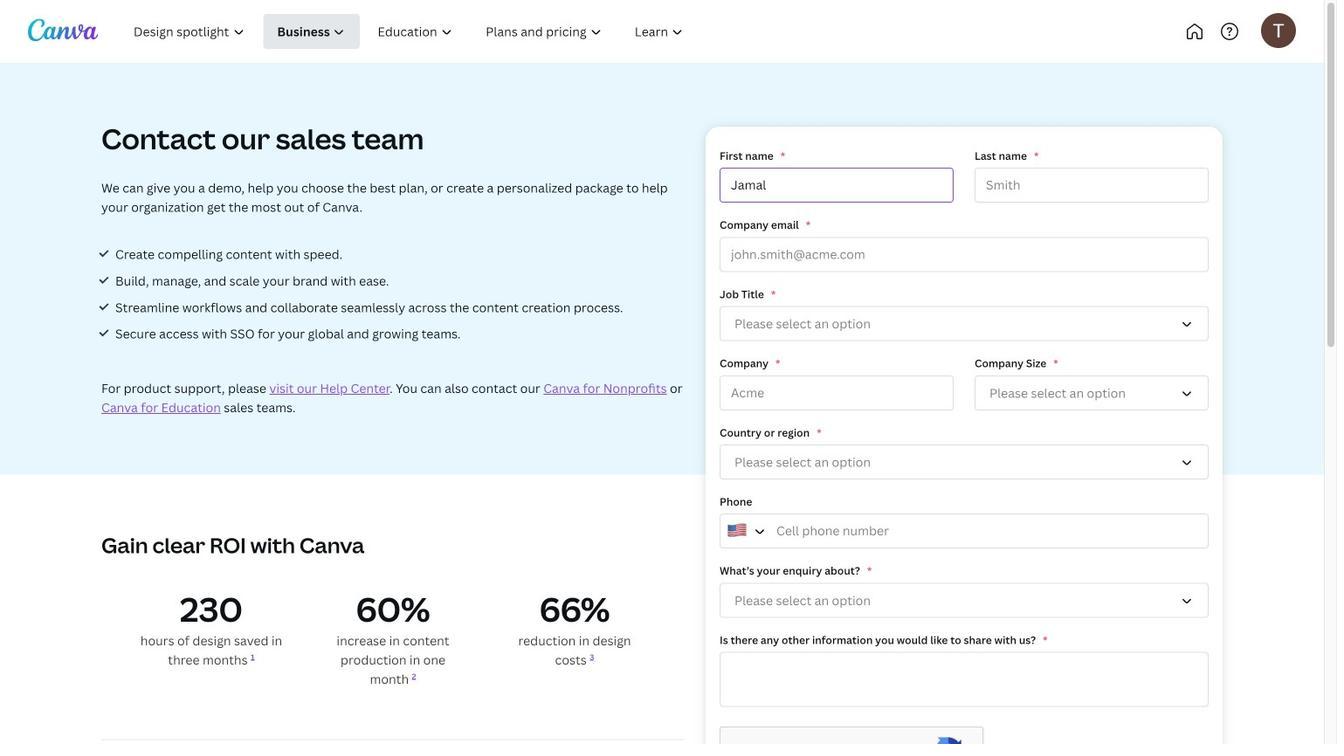 Task type: locate. For each thing, give the bounding box(es) containing it.
Acme text field
[[720, 376, 954, 411]]

None text field
[[720, 652, 1209, 707]]



Task type: describe. For each thing, give the bounding box(es) containing it.
john.smith@acme.com text field
[[720, 237, 1209, 272]]

John text field
[[720, 168, 954, 203]]

Smith text field
[[975, 168, 1209, 203]]

top level navigation element
[[119, 14, 758, 49]]

Cell phone number text field
[[720, 514, 1209, 549]]



Task type: vqa. For each thing, say whether or not it's contained in the screenshot.
'20.0s'
no



